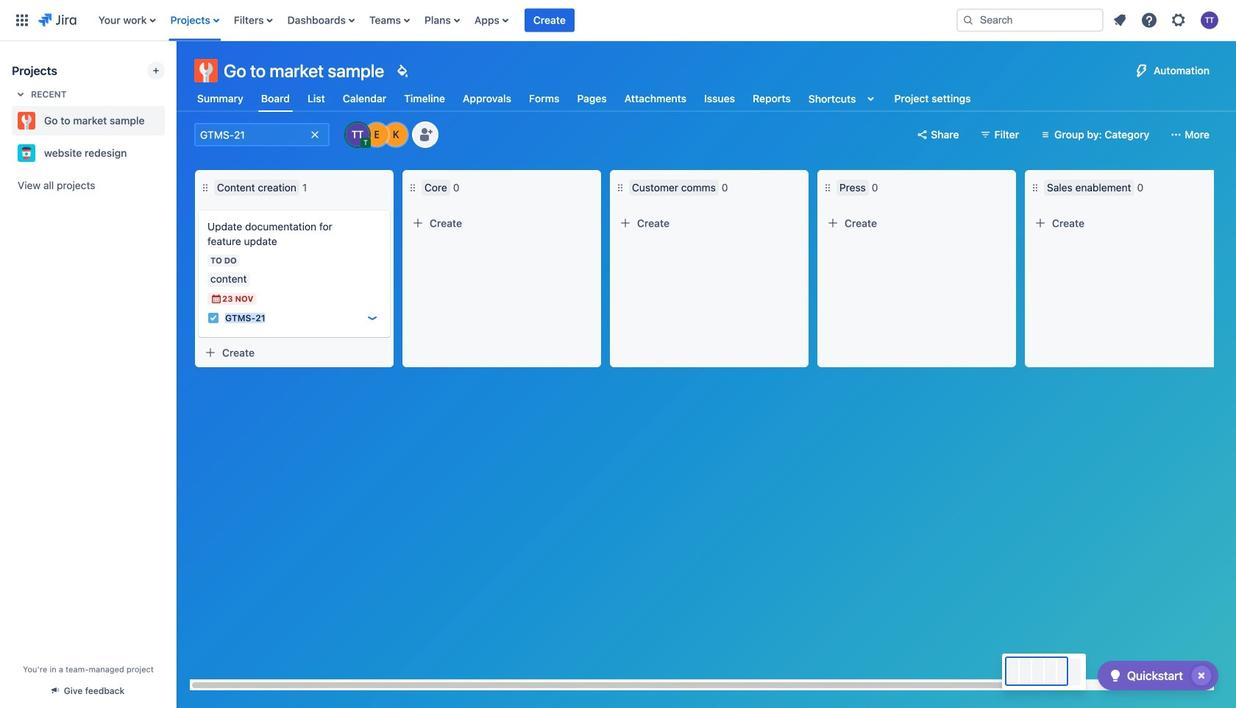 Task type: describe. For each thing, give the bounding box(es) containing it.
2 add to starred image from the top
[[160, 144, 178, 162]]

press element
[[837, 180, 869, 196]]

task image
[[208, 312, 219, 324]]

dismiss quickstart image
[[1190, 664, 1214, 688]]

0 horizontal spatial list
[[91, 0, 945, 41]]

notifications image
[[1112, 11, 1129, 29]]

check image
[[1107, 667, 1125, 685]]

create image
[[190, 200, 208, 218]]

customer comms element
[[629, 180, 719, 196]]

content creation element
[[214, 180, 300, 196]]

due date: 23 november 2023 image
[[211, 293, 222, 305]]

core element
[[422, 180, 450, 196]]

due date: 23 november 2023 image
[[211, 293, 222, 305]]

create project image
[[150, 65, 162, 77]]

sales enablement element
[[1045, 180, 1135, 196]]



Task type: locate. For each thing, give the bounding box(es) containing it.
sidebar navigation image
[[160, 59, 193, 88]]

Search field
[[957, 8, 1104, 32]]

add to starred image
[[160, 112, 178, 130], [160, 144, 178, 162]]

settings image
[[1170, 11, 1188, 29]]

1 add to starred image from the top
[[160, 112, 178, 130]]

list
[[91, 0, 945, 41], [1107, 7, 1228, 33]]

automation image
[[1134, 62, 1151, 80]]

list item
[[525, 0, 575, 41]]

add people image
[[417, 126, 434, 144]]

1 vertical spatial add to starred image
[[160, 144, 178, 162]]

primary element
[[9, 0, 945, 41]]

collapse recent projects image
[[12, 85, 29, 103]]

your profile and settings image
[[1201, 11, 1219, 29]]

search image
[[963, 14, 975, 26]]

collapse image
[[1198, 179, 1215, 197]]

1 horizontal spatial list
[[1107, 7, 1228, 33]]

appswitcher icon image
[[13, 11, 31, 29]]

Search board text field
[[196, 124, 308, 145]]

help image
[[1141, 11, 1159, 29]]

low image
[[367, 312, 378, 324]]

set project background image
[[393, 62, 411, 80]]

clear image
[[309, 129, 321, 141]]

tab list
[[186, 85, 983, 112]]

None search field
[[957, 8, 1104, 32]]

banner
[[0, 0, 1237, 41]]

0 vertical spatial add to starred image
[[160, 112, 178, 130]]

jira image
[[38, 11, 76, 29], [38, 11, 76, 29]]



Task type: vqa. For each thing, say whether or not it's contained in the screenshot.
October in Created September 28, 2023 at 12:14 PM Updated October 20, 2023 at 4:02 PM
no



